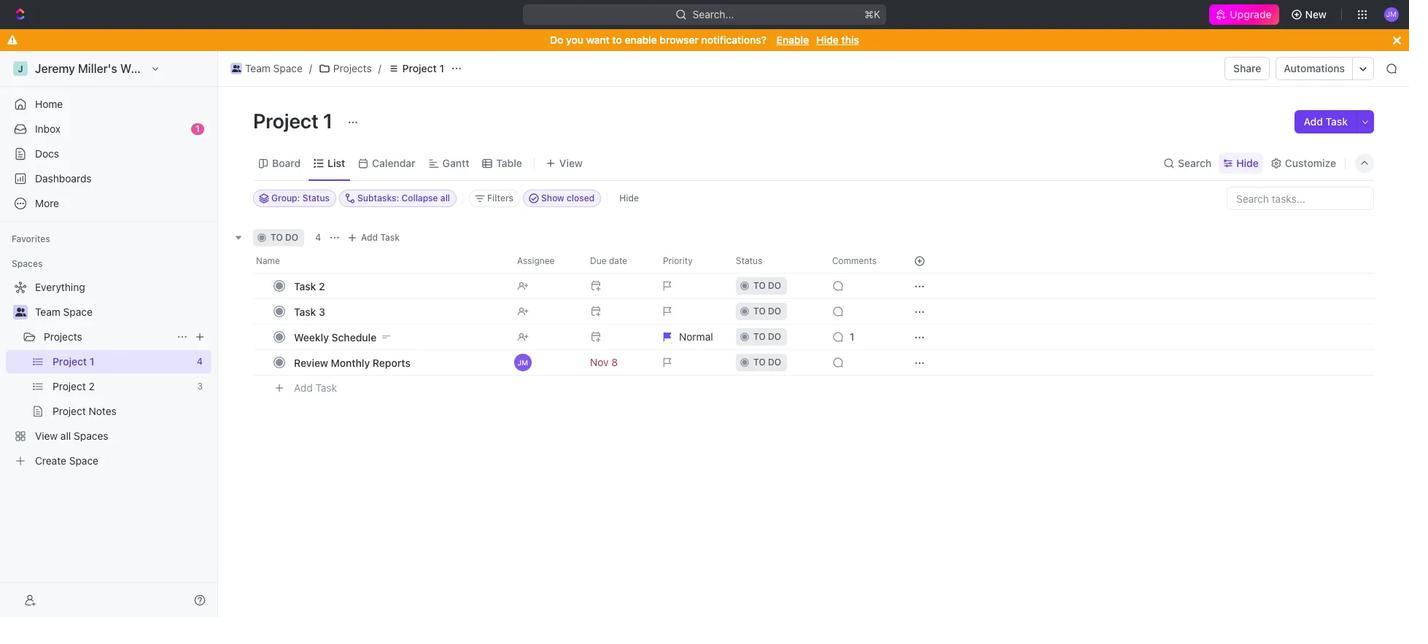 Task type: locate. For each thing, give the bounding box(es) containing it.
tree containing everything
[[6, 276, 212, 473]]

‎task 2 link
[[290, 275, 505, 296]]

0 vertical spatial add task
[[1304, 115, 1348, 128]]

2 vertical spatial add task
[[294, 381, 337, 394]]

1 vertical spatial status
[[736, 255, 762, 266]]

hide right closed
[[619, 193, 639, 204]]

1 horizontal spatial view
[[559, 156, 583, 169]]

1 horizontal spatial 2
[[319, 280, 325, 292]]

normal
[[679, 330, 713, 343]]

subtasks: collapse all
[[357, 193, 450, 204]]

1 horizontal spatial hide
[[816, 34, 839, 46]]

upgrade link
[[1210, 4, 1279, 25]]

1 horizontal spatial 4
[[315, 232, 321, 243]]

project notes
[[53, 405, 117, 417]]

team right user group icon
[[245, 62, 270, 74]]

1 vertical spatial space
[[63, 306, 93, 318]]

spaces down favorites button
[[12, 258, 43, 269]]

0 vertical spatial space
[[273, 62, 303, 74]]

task
[[1326, 115, 1348, 128], [380, 232, 400, 243], [294, 305, 316, 318], [315, 381, 337, 394]]

customize button
[[1266, 153, 1341, 173]]

2 vertical spatial project 1
[[53, 355, 94, 368]]

0 vertical spatial 3
[[319, 305, 325, 318]]

user group image
[[15, 308, 26, 317]]

1 vertical spatial project 1 link
[[53, 350, 191, 373]]

0 horizontal spatial 3
[[197, 381, 203, 392]]

spaces down the project notes
[[74, 430, 108, 442]]

/
[[309, 62, 312, 74], [378, 62, 381, 74]]

0 vertical spatial team
[[245, 62, 270, 74]]

1 vertical spatial team space link
[[35, 301, 209, 324]]

1 horizontal spatial add
[[361, 232, 378, 243]]

add
[[1304, 115, 1323, 128], [361, 232, 378, 243], [294, 381, 313, 394]]

0 vertical spatial jm button
[[1380, 3, 1403, 26]]

to do for task 3
[[753, 306, 781, 317]]

create
[[35, 454, 66, 467]]

do you want to enable browser notifications? enable hide this
[[550, 34, 859, 46]]

favorites
[[12, 233, 50, 244]]

1 vertical spatial jm button
[[508, 349, 581, 376]]

project 1 link
[[384, 60, 448, 77], [53, 350, 191, 373]]

1
[[439, 62, 444, 74], [323, 109, 333, 133], [196, 123, 200, 134], [850, 330, 854, 343], [90, 355, 94, 368]]

projects link
[[315, 60, 375, 77], [44, 325, 171, 349]]

filters
[[487, 193, 514, 204]]

to for weekly schedule link at the bottom left
[[753, 331, 766, 342]]

add down review
[[294, 381, 313, 394]]

2 inside project 2 link
[[89, 380, 95, 392]]

tree
[[6, 276, 212, 473]]

1 vertical spatial spaces
[[74, 430, 108, 442]]

task 3 link
[[290, 301, 505, 322]]

hide right search
[[1236, 156, 1259, 169]]

0 vertical spatial spaces
[[12, 258, 43, 269]]

0 horizontal spatial jm
[[518, 358, 528, 367]]

create space
[[35, 454, 98, 467]]

0 horizontal spatial 4
[[197, 356, 203, 367]]

0 vertical spatial projects link
[[315, 60, 375, 77]]

add task button up the name dropdown button
[[344, 229, 406, 247]]

2 vertical spatial hide
[[619, 193, 639, 204]]

2 up the project notes
[[89, 380, 95, 392]]

1 horizontal spatial add task
[[361, 232, 400, 243]]

1 to do button from the top
[[727, 273, 823, 299]]

miller's
[[78, 62, 117, 75]]

search button
[[1159, 153, 1216, 173]]

0 horizontal spatial /
[[309, 62, 312, 74]]

hide inside button
[[619, 193, 639, 204]]

jeremy miller's workspace
[[35, 62, 181, 75]]

project 1 inside sidebar navigation
[[53, 355, 94, 368]]

add for rightmost the "add task" button
[[1304, 115, 1323, 128]]

all up "create space"
[[60, 430, 71, 442]]

add task up customize
[[1304, 115, 1348, 128]]

0 horizontal spatial projects
[[44, 330, 82, 343]]

status button
[[727, 249, 823, 273]]

1 vertical spatial projects link
[[44, 325, 171, 349]]

view for view all spaces
[[35, 430, 58, 442]]

0 vertical spatial jm
[[1386, 10, 1397, 18]]

1 horizontal spatial add task button
[[344, 229, 406, 247]]

0 horizontal spatial team space
[[35, 306, 93, 318]]

to do
[[271, 232, 298, 243], [753, 280, 781, 291], [753, 306, 781, 317], [753, 331, 781, 342], [753, 357, 781, 368]]

1 horizontal spatial spaces
[[74, 430, 108, 442]]

weekly schedule
[[294, 331, 377, 343]]

0 horizontal spatial team
[[35, 306, 60, 318]]

show
[[541, 193, 564, 204]]

2 horizontal spatial add
[[1304, 115, 1323, 128]]

weekly schedule link
[[290, 326, 505, 348]]

2
[[319, 280, 325, 292], [89, 380, 95, 392]]

add task button
[[1295, 110, 1357, 133], [344, 229, 406, 247], [287, 379, 343, 397]]

everything link
[[6, 276, 209, 299]]

0 vertical spatial team space link
[[227, 60, 306, 77]]

status inside dropdown button
[[736, 255, 762, 266]]

upgrade
[[1230, 8, 1272, 20]]

team
[[245, 62, 270, 74], [35, 306, 60, 318]]

space down view all spaces in the bottom left of the page
[[69, 454, 98, 467]]

view up the show closed
[[559, 156, 583, 169]]

0 horizontal spatial all
[[60, 430, 71, 442]]

1 vertical spatial 2
[[89, 380, 95, 392]]

hide inside dropdown button
[[1236, 156, 1259, 169]]

1 inside dropdown button
[[850, 330, 854, 343]]

to do for ‎task 2
[[753, 280, 781, 291]]

1 vertical spatial hide
[[1236, 156, 1259, 169]]

0 horizontal spatial status
[[302, 193, 330, 204]]

all
[[440, 193, 450, 204], [60, 430, 71, 442]]

project notes link
[[53, 400, 209, 423]]

1 vertical spatial add task button
[[344, 229, 406, 247]]

to
[[612, 34, 622, 46], [271, 232, 283, 243], [753, 280, 766, 291], [753, 306, 766, 317], [753, 331, 766, 342], [753, 357, 766, 368]]

1 vertical spatial view
[[35, 430, 58, 442]]

0 horizontal spatial 2
[[89, 380, 95, 392]]

status right priority dropdown button
[[736, 255, 762, 266]]

0 horizontal spatial hide
[[619, 193, 639, 204]]

0 vertical spatial project 1 link
[[384, 60, 448, 77]]

2 horizontal spatial hide
[[1236, 156, 1259, 169]]

1 vertical spatial 4
[[197, 356, 203, 367]]

task up customize
[[1326, 115, 1348, 128]]

tree inside sidebar navigation
[[6, 276, 212, 473]]

to do for review monthly reports
[[753, 357, 781, 368]]

to do button
[[727, 273, 823, 299], [727, 298, 823, 325], [727, 324, 823, 350], [727, 349, 823, 376]]

notifications?
[[701, 34, 767, 46]]

2 vertical spatial add
[[294, 381, 313, 394]]

add task
[[1304, 115, 1348, 128], [361, 232, 400, 243], [294, 381, 337, 394]]

hide left this at the right top
[[816, 34, 839, 46]]

status
[[302, 193, 330, 204], [736, 255, 762, 266]]

2 horizontal spatial add task
[[1304, 115, 1348, 128]]

weekly
[[294, 331, 329, 343]]

0 horizontal spatial project 1
[[53, 355, 94, 368]]

1 horizontal spatial 3
[[319, 305, 325, 318]]

0 vertical spatial add
[[1304, 115, 1323, 128]]

1 vertical spatial team
[[35, 306, 60, 318]]

add up the name dropdown button
[[361, 232, 378, 243]]

want
[[586, 34, 610, 46]]

view inside view all spaces link
[[35, 430, 58, 442]]

to for the task 3 link
[[753, 306, 766, 317]]

all right the collapse
[[440, 193, 450, 204]]

due date button
[[581, 249, 654, 273]]

add for bottommost the "add task" button
[[294, 381, 313, 394]]

team space right user group icon
[[245, 62, 303, 74]]

2 inside the ‎task 2 link
[[319, 280, 325, 292]]

1 vertical spatial project 1
[[253, 109, 337, 133]]

task up the name dropdown button
[[380, 232, 400, 243]]

jeremy
[[35, 62, 75, 75]]

0 vertical spatial view
[[559, 156, 583, 169]]

0 horizontal spatial add
[[294, 381, 313, 394]]

0 horizontal spatial projects link
[[44, 325, 171, 349]]

0 vertical spatial 2
[[319, 280, 325, 292]]

status right group:
[[302, 193, 330, 204]]

team inside sidebar navigation
[[35, 306, 60, 318]]

add task button down review
[[287, 379, 343, 397]]

project 1
[[402, 62, 444, 74], [253, 109, 337, 133], [53, 355, 94, 368]]

1 horizontal spatial /
[[378, 62, 381, 74]]

2 horizontal spatial project 1
[[402, 62, 444, 74]]

space right user group icon
[[273, 62, 303, 74]]

user group image
[[232, 65, 241, 72]]

spaces
[[12, 258, 43, 269], [74, 430, 108, 442]]

normal button
[[654, 324, 727, 350]]

team space link
[[227, 60, 306, 77], [35, 301, 209, 324]]

team right user group image
[[35, 306, 60, 318]]

task 3
[[294, 305, 325, 318]]

0 horizontal spatial add task
[[294, 381, 337, 394]]

0 horizontal spatial jm button
[[508, 349, 581, 376]]

0 vertical spatial all
[[440, 193, 450, 204]]

1 vertical spatial all
[[60, 430, 71, 442]]

view up "create"
[[35, 430, 58, 442]]

add up customize
[[1304, 115, 1323, 128]]

0 horizontal spatial view
[[35, 430, 58, 442]]

0 vertical spatial project 1
[[402, 62, 444, 74]]

0 vertical spatial team space
[[245, 62, 303, 74]]

add task up the name dropdown button
[[361, 232, 400, 243]]

table link
[[493, 153, 522, 173]]

1 vertical spatial team space
[[35, 306, 93, 318]]

1 horizontal spatial status
[[736, 255, 762, 266]]

add task button up customize
[[1295, 110, 1357, 133]]

0 horizontal spatial team space link
[[35, 301, 209, 324]]

show closed
[[541, 193, 595, 204]]

board
[[272, 156, 301, 169]]

project 2 link
[[53, 375, 191, 398]]

jm button
[[1380, 3, 1403, 26], [508, 349, 581, 376]]

3 inside tree
[[197, 381, 203, 392]]

view inside view button
[[559, 156, 583, 169]]

1 vertical spatial jm
[[518, 358, 528, 367]]

3
[[319, 305, 325, 318], [197, 381, 203, 392]]

add task down review
[[294, 381, 337, 394]]

hide
[[816, 34, 839, 46], [1236, 156, 1259, 169], [619, 193, 639, 204]]

assignee button
[[508, 249, 581, 273]]

0 horizontal spatial spaces
[[12, 258, 43, 269]]

team space
[[245, 62, 303, 74], [35, 306, 93, 318]]

customize
[[1285, 156, 1336, 169]]

list link
[[325, 153, 345, 173]]

reports
[[373, 356, 411, 369]]

collapse
[[402, 193, 438, 204]]

space
[[273, 62, 303, 74], [63, 306, 93, 318], [69, 454, 98, 467]]

1 horizontal spatial project 1 link
[[384, 60, 448, 77]]

1 vertical spatial projects
[[44, 330, 82, 343]]

0 horizontal spatial add task button
[[287, 379, 343, 397]]

0 vertical spatial 4
[[315, 232, 321, 243]]

0 vertical spatial hide
[[816, 34, 839, 46]]

review monthly reports
[[294, 356, 411, 369]]

project 2
[[53, 380, 95, 392]]

2 to do button from the top
[[727, 298, 823, 325]]

4
[[315, 232, 321, 243], [197, 356, 203, 367]]

2 right ‎task
[[319, 280, 325, 292]]

team space down everything
[[35, 306, 93, 318]]

0 vertical spatial add task button
[[1295, 110, 1357, 133]]

Search tasks... text field
[[1228, 187, 1373, 209]]

1 horizontal spatial projects
[[333, 62, 372, 74]]

projects
[[333, 62, 372, 74], [44, 330, 82, 343]]

1 vertical spatial 3
[[197, 381, 203, 392]]

space down everything
[[63, 306, 93, 318]]

4 to do button from the top
[[727, 349, 823, 376]]

workspace
[[120, 62, 181, 75]]

review monthly reports link
[[290, 352, 505, 373]]

this
[[841, 34, 859, 46]]

you
[[566, 34, 584, 46]]

view
[[559, 156, 583, 169], [35, 430, 58, 442]]

0 horizontal spatial project 1 link
[[53, 350, 191, 373]]



Task type: vqa. For each thing, say whether or not it's contained in the screenshot.
rightmost all
yes



Task type: describe. For each thing, give the bounding box(es) containing it.
more
[[35, 197, 59, 209]]

dashboards
[[35, 172, 92, 185]]

projects link inside sidebar navigation
[[44, 325, 171, 349]]

group: status
[[271, 193, 330, 204]]

2 for ‎task 2
[[319, 280, 325, 292]]

1 horizontal spatial team space
[[245, 62, 303, 74]]

‎task
[[294, 280, 316, 292]]

more button
[[6, 192, 212, 215]]

add task for rightmost the "add task" button
[[1304, 115, 1348, 128]]

do
[[550, 34, 563, 46]]

browser
[[660, 34, 699, 46]]

review
[[294, 356, 328, 369]]

priority button
[[654, 249, 727, 273]]

calendar
[[372, 156, 416, 169]]

1 horizontal spatial team
[[245, 62, 270, 74]]

to do button for review monthly reports
[[727, 349, 823, 376]]

closed
[[567, 193, 595, 204]]

gantt link
[[440, 153, 469, 173]]

⌘k
[[865, 8, 880, 20]]

docs
[[35, 147, 59, 160]]

comments button
[[823, 249, 896, 273]]

notes
[[89, 405, 117, 417]]

1 horizontal spatial team space link
[[227, 60, 306, 77]]

search
[[1178, 156, 1212, 169]]

inbox
[[35, 123, 61, 135]]

0 vertical spatial projects
[[333, 62, 372, 74]]

show closed button
[[523, 190, 601, 207]]

do for review monthly reports
[[768, 357, 781, 368]]

task down ‎task
[[294, 305, 316, 318]]

comments
[[832, 255, 877, 266]]

2 for project 2
[[89, 380, 95, 392]]

assignee
[[517, 255, 555, 266]]

favorites button
[[6, 230, 56, 248]]

gantt
[[443, 156, 469, 169]]

2 vertical spatial space
[[69, 454, 98, 467]]

everything
[[35, 281, 85, 293]]

view button
[[540, 146, 588, 180]]

2 horizontal spatial add task button
[[1295, 110, 1357, 133]]

group:
[[271, 193, 300, 204]]

2 vertical spatial add task button
[[287, 379, 343, 397]]

1 horizontal spatial projects link
[[315, 60, 375, 77]]

to for review monthly reports link at the bottom of page
[[753, 357, 766, 368]]

1 button
[[823, 324, 896, 350]]

‎task 2
[[294, 280, 325, 292]]

1 / from the left
[[309, 62, 312, 74]]

2 / from the left
[[378, 62, 381, 74]]

4 inside tree
[[197, 356, 203, 367]]

do for ‎task 2
[[768, 280, 781, 291]]

hide button
[[614, 190, 645, 207]]

schedule
[[332, 331, 377, 343]]

do for task 3
[[768, 306, 781, 317]]

board link
[[269, 153, 301, 173]]

filters button
[[469, 190, 520, 207]]

calendar link
[[369, 153, 416, 173]]

1 horizontal spatial jm button
[[1380, 3, 1403, 26]]

projects inside tree
[[44, 330, 82, 343]]

team space inside sidebar navigation
[[35, 306, 93, 318]]

name button
[[253, 249, 508, 273]]

jeremy miller's workspace, , element
[[13, 61, 28, 76]]

hide button
[[1219, 153, 1263, 173]]

task down review
[[315, 381, 337, 394]]

due
[[590, 255, 607, 266]]

monthly
[[331, 356, 370, 369]]

view all spaces
[[35, 430, 108, 442]]

1 vertical spatial add task
[[361, 232, 400, 243]]

to do button for ‎task 2
[[727, 273, 823, 299]]

0 vertical spatial status
[[302, 193, 330, 204]]

to do button for task 3
[[727, 298, 823, 325]]

automations
[[1284, 62, 1345, 74]]

view button
[[540, 153, 588, 173]]

due date
[[590, 255, 627, 266]]

to for the ‎task 2 link
[[753, 280, 766, 291]]

name
[[256, 255, 280, 266]]

create space link
[[6, 449, 209, 473]]

1 horizontal spatial project 1
[[253, 109, 337, 133]]

all inside sidebar navigation
[[60, 430, 71, 442]]

home link
[[6, 93, 212, 116]]

subtasks:
[[357, 193, 399, 204]]

view for view
[[559, 156, 583, 169]]

new button
[[1285, 3, 1336, 26]]

3 to do button from the top
[[727, 324, 823, 350]]

list
[[328, 156, 345, 169]]

1 horizontal spatial jm
[[1386, 10, 1397, 18]]

table
[[496, 156, 522, 169]]

1 horizontal spatial all
[[440, 193, 450, 204]]

priority
[[663, 255, 693, 266]]

sidebar navigation
[[0, 51, 221, 617]]

search...
[[693, 8, 734, 20]]

home
[[35, 98, 63, 110]]

view all spaces link
[[6, 425, 209, 448]]

spaces inside tree
[[74, 430, 108, 442]]

docs link
[[6, 142, 212, 166]]

new
[[1305, 8, 1327, 20]]

share button
[[1225, 57, 1270, 80]]

dashboards link
[[6, 167, 212, 190]]

enable
[[777, 34, 809, 46]]

3 inside the task 3 link
[[319, 305, 325, 318]]

date
[[609, 255, 627, 266]]

1 vertical spatial add
[[361, 232, 378, 243]]

add task for bottommost the "add task" button
[[294, 381, 337, 394]]

enable
[[625, 34, 657, 46]]



